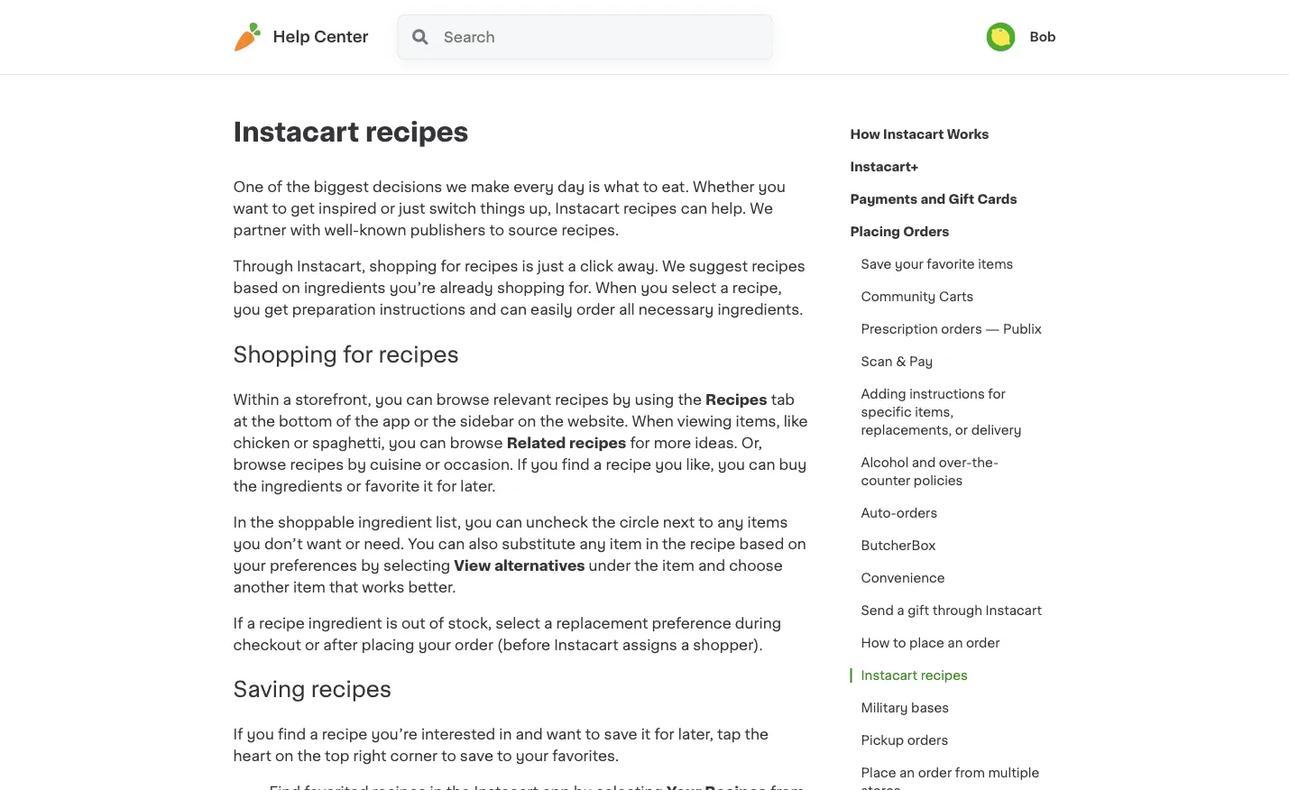 Task type: locate. For each thing, give the bounding box(es) containing it.
on inside tab at the bottom of the app or the sidebar on the website. when viewing items, like chicken or spaghetti, you can browse
[[518, 414, 536, 428]]

your right save
[[895, 258, 924, 271]]

1 horizontal spatial item
[[610, 537, 642, 551]]

recipes up recipe,
[[752, 259, 806, 273]]

get inside one of the biggest decisions we make every day is what to eat. whether you want to get inspired or just switch things up, instacart recipes can help. we partner with well-known publishers to source recipes.
[[291, 201, 315, 216]]

1 vertical spatial item
[[662, 558, 695, 573]]

the down next
[[662, 537, 686, 551]]

0 vertical spatial just
[[399, 201, 425, 216]]

if you find a recipe you're interested in and want to save it for later, tap the heart on the top right corner to save to your favorites.
[[233, 728, 769, 764]]

1 vertical spatial when
[[632, 414, 674, 428]]

get down through
[[264, 302, 288, 317]]

order down stock,
[[455, 638, 494, 652]]

bases
[[911, 702, 949, 715]]

1 vertical spatial instacart recipes
[[861, 670, 968, 682]]

it left later.
[[423, 479, 433, 493]]

a up (before
[[544, 616, 553, 631]]

1 horizontal spatial is
[[522, 259, 534, 273]]

recipes
[[706, 392, 767, 407]]

2 vertical spatial want
[[547, 728, 582, 742]]

viewing
[[678, 414, 732, 428]]

1 horizontal spatial it
[[641, 728, 651, 742]]

1 vertical spatial it
[[641, 728, 651, 742]]

get inside the through instacart, shopping for recipes is just a click away. we suggest recipes based on ingredients you're already shopping for. when you select a recipe, you get preparation instructions and can easily order all necessary ingredients.
[[264, 302, 288, 317]]

ingredient up after
[[308, 616, 382, 631]]

want
[[233, 201, 268, 216], [307, 537, 342, 551], [547, 728, 582, 742]]

1 vertical spatial of
[[336, 414, 351, 428]]

a up the bottom
[[283, 392, 292, 407]]

by inside for more ideas. or, browse recipes by cuisine or occasion. if you find a recipe you like, you can buy the ingredients or favorite it for later.
[[348, 457, 366, 472]]

0 horizontal spatial save
[[460, 750, 494, 764]]

the inside under the item and choose another item that works better.
[[635, 558, 659, 573]]

you're left already
[[389, 281, 436, 295]]

a down related recipes
[[594, 457, 602, 472]]

for
[[441, 259, 461, 273], [343, 344, 373, 365], [988, 388, 1006, 401], [630, 436, 650, 450], [437, 479, 457, 493], [655, 728, 675, 742]]

recipes down how to place an order
[[921, 670, 968, 682]]

on inside in the shoppable ingredient list, you can uncheck the circle next to any items you don't want or need. you can also substitute any item in the recipe based on your preferences by selecting
[[788, 537, 806, 551]]

spaghetti,
[[312, 436, 385, 450]]

the right tap
[[745, 728, 769, 742]]

is left out on the bottom of the page
[[386, 616, 398, 631]]

or inside in the shoppable ingredient list, you can uncheck the circle next to any items you don't want or need. you can also substitute any item in the recipe based on your preferences by selecting
[[345, 537, 360, 551]]

by down spaghetti,
[[348, 457, 366, 472]]

1 vertical spatial instructions
[[910, 388, 985, 401]]

1 vertical spatial how
[[861, 637, 890, 650]]

items, up or,
[[736, 414, 780, 428]]

2 horizontal spatial is
[[589, 180, 600, 194]]

on right heart
[[275, 750, 294, 764]]

1 vertical spatial find
[[278, 728, 306, 742]]

an
[[948, 637, 963, 650], [900, 767, 915, 780]]

0 vertical spatial browse
[[437, 392, 490, 407]]

how up instacart+
[[850, 128, 880, 141]]

if up 'checkout'
[[233, 616, 243, 631]]

1 horizontal spatial items,
[[915, 406, 954, 419]]

2 horizontal spatial want
[[547, 728, 582, 742]]

1 horizontal spatial select
[[672, 281, 717, 295]]

we right 'away.'
[[662, 259, 686, 273]]

1 vertical spatial you're
[[371, 728, 418, 742]]

recipes up website.
[[555, 392, 609, 407]]

scan & pay link
[[850, 346, 944, 378]]

1 vertical spatial want
[[307, 537, 342, 551]]

item down circle
[[610, 537, 642, 551]]

payments
[[850, 193, 918, 206]]

up,
[[529, 201, 552, 216]]

1 horizontal spatial just
[[538, 259, 564, 273]]

for left later,
[[655, 728, 675, 742]]

0 horizontal spatial any
[[580, 537, 606, 551]]

if a recipe ingredient is out of stock, select a replacement preference during checkout or after placing your order (before instacart assigns a shopper).
[[233, 616, 782, 652]]

favorite inside for more ideas. or, browse recipes by cuisine or occasion. if you find a recipe you like, you can buy the ingredients or favorite it for later.
[[365, 479, 420, 493]]

inspired
[[319, 201, 377, 216]]

1 vertical spatial if
[[233, 616, 243, 631]]

1 vertical spatial an
[[900, 767, 915, 780]]

you're up corner
[[371, 728, 418, 742]]

1 horizontal spatial instacart recipes
[[861, 670, 968, 682]]

can down eat. on the top right of the page
[[681, 201, 708, 216]]

0 horizontal spatial items,
[[736, 414, 780, 428]]

find down saving recipes
[[278, 728, 306, 742]]

or inside one of the biggest decisions we make every day is what to eat. whether you want to get inspired or just switch things up, instacart recipes can help. we partner with well-known publishers to source recipes.
[[380, 201, 395, 216]]

you inside tab at the bottom of the app or the sidebar on the website. when viewing items, like chicken or spaghetti, you can browse
[[389, 436, 416, 450]]

1 vertical spatial orders
[[897, 507, 938, 520]]

if inside if a recipe ingredient is out of stock, select a replacement preference during checkout or after placing your order (before instacart assigns a shopper).
[[233, 616, 243, 631]]

of up spaghetti,
[[336, 414, 351, 428]]

0 vertical spatial ingredients
[[304, 281, 386, 295]]

publishers
[[410, 223, 486, 237]]

bob
[[1030, 31, 1056, 43]]

0 vertical spatial save
[[604, 728, 638, 742]]

and up policies
[[912, 457, 936, 469]]

we right help.
[[750, 201, 773, 216]]

1 vertical spatial we
[[662, 259, 686, 273]]

during
[[735, 616, 782, 631]]

0 vertical spatial an
[[948, 637, 963, 650]]

instacart right the through
[[986, 605, 1042, 617]]

to left favorites.
[[497, 750, 512, 764]]

a up the for.
[[568, 259, 576, 273]]

1 horizontal spatial in
[[646, 537, 659, 551]]

delivery
[[971, 424, 1022, 437]]

1 vertical spatial in
[[499, 728, 512, 742]]

suggest
[[689, 259, 748, 273]]

0 horizontal spatial is
[[386, 616, 398, 631]]

0 horizontal spatial find
[[278, 728, 306, 742]]

1 vertical spatial ingredient
[[308, 616, 382, 631]]

a up 'checkout'
[[247, 616, 255, 631]]

0 horizontal spatial want
[[233, 201, 268, 216]]

or up known
[[380, 201, 395, 216]]

or right app
[[414, 414, 429, 428]]

alcohol and over-the- counter policies link
[[850, 447, 1056, 497]]

favorite
[[927, 258, 975, 271], [365, 479, 420, 493]]

the up in
[[233, 479, 257, 493]]

1 horizontal spatial save
[[604, 728, 638, 742]]

already
[[440, 281, 493, 295]]

0 horizontal spatial just
[[399, 201, 425, 216]]

can up cuisine
[[420, 436, 446, 450]]

order inside if a recipe ingredient is out of stock, select a replacement preference during checkout or after placing your order (before instacart assigns a shopper).
[[455, 638, 494, 652]]

how down send
[[861, 637, 890, 650]]

want down shoppable
[[307, 537, 342, 551]]

1 horizontal spatial an
[[948, 637, 963, 650]]

with
[[290, 223, 321, 237]]

0 vertical spatial based
[[233, 281, 278, 295]]

shopping up easily
[[497, 281, 565, 295]]

2 vertical spatial by
[[361, 558, 380, 573]]

can inside tab at the bottom of the app or the sidebar on the website. when viewing items, like chicken or spaghetti, you can browse
[[420, 436, 446, 450]]

the-
[[972, 457, 999, 469]]

is inside one of the biggest decisions we make every day is what to eat. whether you want to get inspired or just switch things up, instacart recipes can help. we partner with well-known publishers to source recipes.
[[589, 180, 600, 194]]

0 vertical spatial select
[[672, 281, 717, 295]]

1 horizontal spatial we
[[750, 201, 773, 216]]

instacart recipes up the 'military bases' link
[[861, 670, 968, 682]]

0 vertical spatial of
[[268, 180, 283, 194]]

to left place
[[893, 637, 906, 650]]

select inside if a recipe ingredient is out of stock, select a replacement preference during checkout or after placing your order (before instacart assigns a shopper).
[[496, 616, 540, 631]]

want inside if you find a recipe you're interested in and want to save it for later, tap the heart on the top right corner to save to your favorites.
[[547, 728, 582, 742]]

if inside if you find a recipe you're interested in and want to save it for later, tap the heart on the top right corner to save to your favorites.
[[233, 728, 243, 742]]

1 horizontal spatial shopping
[[497, 281, 565, 295]]

0 vertical spatial is
[[589, 180, 600, 194]]

you inside one of the biggest decisions we make every day is what to eat. whether you want to get inspired or just switch things up, instacart recipes can help. we partner with well-known publishers to source recipes.
[[758, 180, 786, 194]]

can down or,
[[749, 457, 776, 472]]

relevant
[[493, 392, 551, 407]]

interested
[[421, 728, 496, 742]]

based inside in the shoppable ingredient list, you can uncheck the circle next to any items you don't want or need. you can also substitute any item in the recipe based on your preferences by selecting
[[739, 537, 784, 551]]

just inside the through instacart, shopping for recipes is just a click away. we suggest recipes based on ingredients you're already shopping for. when you select a recipe, you get preparation instructions and can easily order all necessary ingredients.
[[538, 259, 564, 273]]

0 vertical spatial instructions
[[380, 302, 466, 317]]

of right out on the bottom of the page
[[429, 616, 444, 631]]

0 vertical spatial any
[[717, 515, 744, 530]]

day
[[558, 180, 585, 194]]

2 horizontal spatial item
[[662, 558, 695, 573]]

help
[[273, 29, 310, 45]]

0 vertical spatial items
[[978, 258, 1014, 271]]

recipe,
[[733, 281, 782, 295]]

prescription orders — publix link
[[850, 313, 1053, 346]]

2 horizontal spatial of
[[429, 616, 444, 631]]

like
[[784, 414, 808, 428]]

0 horizontal spatial instacart recipes
[[233, 120, 469, 145]]

recipe inside for more ideas. or, browse recipes by cuisine or occasion. if you find a recipe you like, you can buy the ingredients or favorite it for later.
[[606, 457, 652, 472]]

preference
[[652, 616, 732, 631]]

1 vertical spatial select
[[496, 616, 540, 631]]

shopping for recipes
[[233, 344, 459, 365]]

orders inside auto-orders link
[[897, 507, 938, 520]]

0 vertical spatial orders
[[941, 323, 982, 336]]

browse
[[437, 392, 490, 407], [450, 436, 503, 450], [233, 457, 286, 472]]

you inside if you find a recipe you're interested in and want to save it for later, tap the heart on the top right corner to save to your favorites.
[[247, 728, 274, 742]]

a inside send a gift through instacart link
[[897, 605, 905, 617]]

1 vertical spatial browse
[[450, 436, 503, 450]]

orders for auto-
[[897, 507, 938, 520]]

instructions down pay
[[910, 388, 985, 401]]

1 vertical spatial just
[[538, 259, 564, 273]]

tab at the bottom of the app or the sidebar on the website. when viewing items, like chicken or spaghetti, you can browse
[[233, 392, 808, 450]]

user avatar image
[[987, 23, 1015, 51]]

1 horizontal spatial instructions
[[910, 388, 985, 401]]

can inside for more ideas. or, browse recipes by cuisine or occasion. if you find a recipe you like, you can buy the ingredients or favorite it for later.
[[749, 457, 776, 472]]

0 horizontal spatial based
[[233, 281, 278, 295]]

1 vertical spatial based
[[739, 537, 784, 551]]

0 vertical spatial shopping
[[369, 259, 437, 273]]

that
[[329, 580, 358, 594]]

any
[[717, 515, 744, 530], [580, 537, 606, 551]]

0 vertical spatial when
[[595, 281, 637, 295]]

0 horizontal spatial select
[[496, 616, 540, 631]]

1 horizontal spatial favorite
[[927, 258, 975, 271]]

0 vertical spatial in
[[646, 537, 659, 551]]

save up favorites.
[[604, 728, 638, 742]]

recipe up 'checkout'
[[259, 616, 305, 631]]

0 vertical spatial if
[[517, 457, 527, 472]]

0 horizontal spatial it
[[423, 479, 433, 493]]

list,
[[436, 515, 461, 530]]

a inside for more ideas. or, browse recipes by cuisine or occasion. if you find a recipe you like, you can buy the ingredients or favorite it for later.
[[594, 457, 602, 472]]

you
[[758, 180, 786, 194], [641, 281, 668, 295], [233, 302, 261, 317], [375, 392, 403, 407], [389, 436, 416, 450], [531, 457, 558, 472], [655, 457, 683, 472], [718, 457, 745, 472], [465, 515, 492, 530], [233, 537, 261, 551], [247, 728, 274, 742]]

instacart down replacement
[[554, 638, 619, 652]]

1 horizontal spatial get
[[291, 201, 315, 216]]

if down related at bottom left
[[517, 457, 527, 472]]

recipe down website.
[[606, 457, 652, 472]]

instacart recipes up biggest
[[233, 120, 469, 145]]

it inside if you find a recipe you're interested in and want to save it for later, tap the heart on the top right corner to save to your favorites.
[[641, 728, 651, 742]]

convenience link
[[850, 562, 956, 595]]

order inside "place an order from multiple stores"
[[918, 767, 952, 780]]

place
[[861, 767, 896, 780]]

we
[[750, 201, 773, 216], [662, 259, 686, 273]]

for more ideas. or, browse recipes by cuisine or occasion. if you find a recipe you like, you can buy the ingredients or favorite it for later.
[[233, 436, 807, 493]]

0 horizontal spatial in
[[499, 728, 512, 742]]

0 vertical spatial ingredient
[[358, 515, 432, 530]]

your up another on the bottom left
[[233, 558, 266, 573]]

instacart up the military
[[861, 670, 918, 682]]

ingredient
[[358, 515, 432, 530], [308, 616, 382, 631]]

select inside the through instacart, shopping for recipes is just a click away. we suggest recipes based on ingredients you're already shopping for. when you select a recipe, you get preparation instructions and can easily order all necessary ingredients.
[[672, 281, 717, 295]]

you down app
[[389, 436, 416, 450]]

item inside in the shoppable ingredient list, you can uncheck the circle next to any items you don't want or need. you can also substitute any item in the recipe based on your preferences by selecting
[[610, 537, 642, 551]]

related recipes
[[507, 436, 626, 450]]

1 horizontal spatial want
[[307, 537, 342, 551]]

your left favorites.
[[516, 750, 549, 764]]

necessary
[[639, 302, 714, 317]]

orders inside pickup orders link
[[908, 734, 949, 747]]

want inside one of the biggest decisions we make every day is what to eat. whether you want to get inspired or just switch things up, instacart recipes can help. we partner with well-known publishers to source recipes.
[[233, 201, 268, 216]]

1 vertical spatial ingredients
[[261, 479, 343, 493]]

2 vertical spatial orders
[[908, 734, 949, 747]]

0 horizontal spatial an
[[900, 767, 915, 780]]

or left after
[[305, 638, 320, 652]]

can up app
[[406, 392, 433, 407]]

1 horizontal spatial items
[[978, 258, 1014, 271]]

is right 'day'
[[589, 180, 600, 194]]

or up over- at the right
[[955, 424, 968, 437]]

0 vertical spatial it
[[423, 479, 433, 493]]

2 vertical spatial of
[[429, 616, 444, 631]]

view
[[454, 558, 491, 573]]

orders inside prescription orders — publix 'link'
[[941, 323, 982, 336]]

under the item and choose another item that works better.
[[233, 558, 783, 594]]

orders left —
[[941, 323, 982, 336]]

the left top
[[297, 750, 321, 764]]

storefront,
[[295, 392, 372, 407]]

based up the choose
[[739, 537, 784, 551]]

next
[[663, 515, 695, 530]]

or inside adding instructions for specific items, replacements, or delivery
[[955, 424, 968, 437]]

recipe inside in the shoppable ingredient list, you can uncheck the circle next to any items you don't want or need. you can also substitute any item in the recipe based on your preferences by selecting
[[690, 537, 736, 551]]

0 vertical spatial favorite
[[927, 258, 975, 271]]

0 vertical spatial find
[[562, 457, 590, 472]]

instacart up instacart+
[[883, 128, 944, 141]]

recipes down eat. on the top right of the page
[[623, 201, 677, 216]]

select up (before
[[496, 616, 540, 631]]

your inside in the shoppable ingredient list, you can uncheck the circle next to any items you don't want or need. you can also substitute any item in the recipe based on your preferences by selecting
[[233, 558, 266, 573]]

it inside for more ideas. or, browse recipes by cuisine or occasion. if you find a recipe you like, you can buy the ingredients or favorite it for later.
[[423, 479, 433, 493]]

auto-orders link
[[850, 497, 949, 530]]

ingredient inside if a recipe ingredient is out of stock, select a replacement preference during checkout or after placing your order (before instacart assigns a shopper).
[[308, 616, 382, 631]]

a down saving recipes
[[310, 728, 318, 742]]

partner
[[233, 223, 287, 237]]

instacart inside if a recipe ingredient is out of stock, select a replacement preference during checkout or after placing your order (before instacart assigns a shopper).
[[554, 638, 619, 652]]

items, up 'replacements,'
[[915, 406, 954, 419]]

is
[[589, 180, 600, 194], [522, 259, 534, 273], [386, 616, 398, 631]]

works
[[362, 580, 405, 594]]

can left easily
[[500, 302, 527, 317]]

and inside if you find a recipe you're interested in and want to save it for later, tap the heart on the top right corner to save to your favorites.
[[516, 728, 543, 742]]

when down using
[[632, 414, 674, 428]]

make
[[471, 180, 510, 194]]

in right interested
[[499, 728, 512, 742]]

to right next
[[699, 515, 714, 530]]

replacements,
[[861, 424, 952, 437]]

based inside the through instacart, shopping for recipes is just a click away. we suggest recipes based on ingredients you're already shopping for. when you select a recipe, you get preparation instructions and can easily order all necessary ingredients.
[[233, 281, 278, 295]]

0 vertical spatial we
[[750, 201, 773, 216]]

a left gift on the right of the page
[[897, 605, 905, 617]]

favorite down cuisine
[[365, 479, 420, 493]]

1 vertical spatial any
[[580, 537, 606, 551]]

recipe inside if you find a recipe you're interested in and want to save it for later, tap the heart on the top right corner to save to your favorites.
[[322, 728, 368, 742]]

things
[[480, 201, 526, 216]]

0 vertical spatial want
[[233, 201, 268, 216]]

any up the choose
[[717, 515, 744, 530]]

recipes down website.
[[569, 436, 626, 450]]

item down next
[[662, 558, 695, 573]]

0 horizontal spatial items
[[748, 515, 788, 530]]

1 horizontal spatial any
[[717, 515, 744, 530]]

browse down chicken
[[233, 457, 286, 472]]

the up spaghetti,
[[355, 414, 379, 428]]

on down through
[[282, 281, 300, 295]]

for inside if you find a recipe you're interested in and want to save it for later, tap the heart on the top right corner to save to your favorites.
[[655, 728, 675, 742]]

ingredients
[[304, 281, 386, 295], [261, 479, 343, 493]]

place an order from multiple stores
[[861, 767, 1040, 790]]

the up chicken
[[251, 414, 275, 428]]

orders for prescription
[[941, 323, 982, 336]]

browse up occasion.
[[450, 436, 503, 450]]

0 horizontal spatial of
[[268, 180, 283, 194]]

butcherbox
[[861, 540, 936, 552]]

sidebar
[[460, 414, 514, 428]]

of inside one of the biggest decisions we make every day is what to eat. whether you want to get inspired or just switch things up, instacart recipes can help. we partner with well-known publishers to source recipes.
[[268, 180, 283, 194]]

shopping
[[233, 344, 337, 365]]

1 vertical spatial is
[[522, 259, 534, 273]]

is inside if a recipe ingredient is out of stock, select a replacement preference during checkout or after placing your order (before instacart assigns a shopper).
[[386, 616, 398, 631]]

0 vertical spatial get
[[291, 201, 315, 216]]

ingredient inside in the shoppable ingredient list, you can uncheck the circle next to any items you don't want or need. you can also substitute any item in the recipe based on your preferences by selecting
[[358, 515, 432, 530]]

orders down the bases
[[908, 734, 949, 747]]

how for how to place an order
[[861, 637, 890, 650]]

instructions inside the through instacart, shopping for recipes is just a click away. we suggest recipes based on ingredients you're already shopping for. when you select a recipe, you get preparation instructions and can easily order all necessary ingredients.
[[380, 302, 466, 317]]

favorite up carts
[[927, 258, 975, 271]]

items up the choose
[[748, 515, 788, 530]]

for.
[[569, 281, 592, 295]]

auto-
[[861, 507, 897, 520]]

Search search field
[[442, 15, 772, 59]]

if up heart
[[233, 728, 243, 742]]

1 vertical spatial favorite
[[365, 479, 420, 493]]

or down the bottom
[[294, 436, 309, 450]]

occasion.
[[444, 457, 514, 472]]

0 vertical spatial how
[[850, 128, 880, 141]]

0 horizontal spatial get
[[264, 302, 288, 317]]

of
[[268, 180, 283, 194], [336, 414, 351, 428], [429, 616, 444, 631]]

want up favorites.
[[547, 728, 582, 742]]

adding instructions for specific items, replacements, or delivery link
[[850, 378, 1056, 447]]

also
[[469, 537, 498, 551]]

and inside alcohol and over-the- counter policies
[[912, 457, 936, 469]]

1 horizontal spatial of
[[336, 414, 351, 428]]

and left the choose
[[698, 558, 726, 573]]

1 vertical spatial get
[[264, 302, 288, 317]]

ingredient for list,
[[358, 515, 432, 530]]

placing orders
[[850, 226, 950, 238]]

for up delivery
[[988, 388, 1006, 401]]

find
[[562, 457, 590, 472], [278, 728, 306, 742]]

find inside if you find a recipe you're interested in and want to save it for later, tap the heart on the top right corner to save to your favorites.
[[278, 728, 306, 742]]

using
[[635, 392, 674, 407]]

of inside tab at the bottom of the app or the sidebar on the website. when viewing items, like chicken or spaghetti, you can browse
[[336, 414, 351, 428]]

by up website.
[[613, 392, 631, 407]]

instructions
[[380, 302, 466, 317], [910, 388, 985, 401]]

in inside if you find a recipe you're interested in and want to save it for later, tap the heart on the top right corner to save to your favorites.
[[499, 728, 512, 742]]

recipes
[[365, 120, 469, 145], [623, 201, 677, 216], [465, 259, 518, 273], [752, 259, 806, 273], [379, 344, 459, 365], [555, 392, 609, 407], [569, 436, 626, 450], [290, 457, 344, 472], [921, 670, 968, 682], [311, 679, 392, 701]]

send a gift through instacart link
[[850, 595, 1053, 627]]

1 horizontal spatial based
[[739, 537, 784, 551]]

place an order from multiple stores link
[[850, 757, 1056, 790]]

to
[[643, 180, 658, 194], [272, 201, 287, 216], [490, 223, 505, 237], [699, 515, 714, 530], [893, 637, 906, 650], [585, 728, 600, 742], [441, 750, 456, 764], [497, 750, 512, 764]]

stock,
[[448, 616, 492, 631]]

0 horizontal spatial item
[[293, 580, 326, 594]]

1 vertical spatial items
[[748, 515, 788, 530]]



Task type: describe. For each thing, give the bounding box(es) containing it.
when inside the through instacart, shopping for recipes is just a click away. we suggest recipes based on ingredients you're already shopping for. when you select a recipe, you get preparation instructions and can easily order all necessary ingredients.
[[595, 281, 637, 295]]

or down spaghetti,
[[346, 479, 361, 493]]

if inside for more ideas. or, browse recipes by cuisine or occasion. if you find a recipe you like, you can buy the ingredients or favorite it for later.
[[517, 457, 527, 472]]

for inside the through instacart, shopping for recipes is just a click away. we suggest recipes based on ingredients you're already shopping for. when you select a recipe, you get preparation instructions and can easily order all necessary ingredients.
[[441, 259, 461, 273]]

every
[[514, 180, 554, 194]]

recipes up decisions
[[365, 120, 469, 145]]

in inside in the shoppable ingredient list, you can uncheck the circle next to any items you don't want or need. you can also substitute any item in the recipe based on your preferences by selecting
[[646, 537, 659, 551]]

instacart+
[[850, 161, 919, 173]]

0 vertical spatial by
[[613, 392, 631, 407]]

you up also at the bottom of page
[[465, 515, 492, 530]]

recipes up already
[[465, 259, 518, 273]]

you down 'away.'
[[641, 281, 668, 295]]

0 horizontal spatial shopping
[[369, 259, 437, 273]]

recipes up app
[[379, 344, 459, 365]]

the left sidebar at the left bottom of page
[[432, 414, 456, 428]]

you down through
[[233, 302, 261, 317]]

your inside if a recipe ingredient is out of stock, select a replacement preference during checkout or after placing your order (before instacart assigns a shopper).
[[418, 638, 451, 652]]

to inside in the shoppable ingredient list, you can uncheck the circle next to any items you don't want or need. you can also substitute any item in the recipe based on your preferences by selecting
[[699, 515, 714, 530]]

butcherbox link
[[850, 530, 947, 562]]

substitute
[[502, 537, 576, 551]]

whether
[[693, 180, 755, 194]]

to left eat. on the top right of the page
[[643, 180, 658, 194]]

cards
[[978, 193, 1018, 206]]

order down the through
[[966, 637, 1000, 650]]

multiple
[[988, 767, 1040, 780]]

save your favorite items link
[[850, 248, 1025, 281]]

specific
[[861, 406, 912, 419]]

switch
[[429, 201, 477, 216]]

recipes inside one of the biggest decisions we make every day is what to eat. whether you want to get inspired or just switch things up, instacart recipes can help. we partner with well-known publishers to source recipes.
[[623, 201, 677, 216]]

chicken
[[233, 436, 290, 450]]

view alternatives
[[454, 558, 589, 573]]

items inside in the shoppable ingredient list, you can uncheck the circle next to any items you don't want or need. you can also substitute any item in the recipe based on your preferences by selecting
[[748, 515, 788, 530]]

on inside the through instacart, shopping for recipes is just a click away. we suggest recipes based on ingredients you're already shopping for. when you select a recipe, you get preparation instructions and can easily order all necessary ingredients.
[[282, 281, 300, 295]]

help.
[[711, 201, 746, 216]]

place
[[910, 637, 945, 650]]

works
[[947, 128, 989, 141]]

biggest
[[314, 180, 369, 194]]

how to place an order
[[861, 637, 1000, 650]]

related
[[507, 436, 566, 450]]

community
[[861, 291, 936, 303]]

the inside one of the biggest decisions we make every day is what to eat. whether you want to get inspired or just switch things up, instacart recipes can help. we partner with well-known publishers to source recipes.
[[286, 180, 310, 194]]

through
[[233, 259, 293, 273]]

how for how instacart works
[[850, 128, 880, 141]]

we inside the through instacart, shopping for recipes is just a click away. we suggest recipes based on ingredients you're already shopping for. when you select a recipe, you get preparation instructions and can easily order all necessary ingredients.
[[662, 259, 686, 273]]

and inside payments and gift cards link
[[921, 193, 946, 206]]

instacart,
[[297, 259, 366, 273]]

scan & pay
[[861, 356, 933, 368]]

we
[[446, 180, 467, 194]]

policies
[[914, 475, 963, 487]]

or,
[[742, 436, 762, 450]]

the up the viewing
[[678, 392, 702, 407]]

save
[[861, 258, 892, 271]]

placing
[[362, 638, 415, 652]]

recipes.
[[562, 223, 619, 237]]

orders
[[903, 226, 950, 238]]

you down ideas.
[[718, 457, 745, 472]]

military bases link
[[850, 692, 960, 725]]

ingredients inside for more ideas. or, browse recipes by cuisine or occasion. if you find a recipe you like, you can buy the ingredients or favorite it for later.
[[261, 479, 343, 493]]

want inside in the shoppable ingredient list, you can uncheck the circle next to any items you don't want or need. you can also substitute any item in the recipe based on your preferences by selecting
[[307, 537, 342, 551]]

for inside adding instructions for specific items, replacements, or delivery
[[988, 388, 1006, 401]]

one of the biggest decisions we make every day is what to eat. whether you want to get inspired or just switch things up, instacart recipes can help. we partner with well-known publishers to source recipes.
[[233, 180, 786, 237]]

on inside if you find a recipe you're interested in and want to save it for later, tap the heart on the top right corner to save to your favorites.
[[275, 750, 294, 764]]

military
[[861, 702, 908, 715]]

heart
[[233, 750, 271, 764]]

later.
[[460, 479, 496, 493]]

through
[[933, 605, 983, 617]]

can down list,
[[438, 537, 465, 551]]

instacart image
[[233, 23, 262, 51]]

placing
[[850, 226, 900, 238]]

right
[[353, 750, 387, 764]]

from
[[955, 767, 985, 780]]

if for on
[[233, 728, 243, 742]]

you're inside the through instacart, shopping for recipes is just a click away. we suggest recipes based on ingredients you're already shopping for. when you select a recipe, you get preparation instructions and can easily order all necessary ingredients.
[[389, 281, 436, 295]]

instacart up biggest
[[233, 120, 359, 145]]

at
[[233, 414, 248, 428]]

a down preference
[[681, 638, 690, 652]]

eat.
[[662, 180, 689, 194]]

you down related at bottom left
[[531, 457, 558, 472]]

you're inside if you find a recipe you're interested in and want to save it for later, tap the heart on the top right corner to save to your favorites.
[[371, 728, 418, 742]]

what
[[604, 180, 639, 194]]

corner
[[390, 750, 438, 764]]

find inside for more ideas. or, browse recipes by cuisine or occasion. if you find a recipe you like, you can buy the ingredients or favorite it for later.
[[562, 457, 590, 472]]

of inside if a recipe ingredient is out of stock, select a replacement preference during checkout or after placing your order (before instacart assigns a shopper).
[[429, 616, 444, 631]]

well-
[[324, 223, 359, 237]]

if for order
[[233, 616, 243, 631]]

recipe inside if a recipe ingredient is out of stock, select a replacement preference during checkout or after placing your order (before instacart assigns a shopper).
[[259, 616, 305, 631]]

pickup orders
[[861, 734, 949, 747]]

adding
[[861, 388, 906, 401]]

instacart+ link
[[850, 151, 919, 183]]

and inside the through instacart, shopping for recipes is just a click away. we suggest recipes based on ingredients you're already shopping for. when you select a recipe, you get preparation instructions and can easily order all necessary ingredients.
[[469, 302, 497, 317]]

alcohol and over-the- counter policies
[[861, 457, 999, 487]]

browse inside for more ideas. or, browse recipes by cuisine or occasion. if you find a recipe you like, you can buy the ingredients or favorite it for later.
[[233, 457, 286, 472]]

recipes inside for more ideas. or, browse recipes by cuisine or occasion. if you find a recipe you like, you can buy the ingredients or favorite it for later.
[[290, 457, 344, 472]]

center
[[314, 29, 369, 45]]

your inside if you find a recipe you're interested in and want to save it for later, tap the heart on the top right corner to save to your favorites.
[[516, 750, 549, 764]]

to up partner
[[272, 201, 287, 216]]

pickup
[[861, 734, 904, 747]]

in
[[233, 515, 247, 530]]

better.
[[408, 580, 456, 594]]

carts
[[939, 291, 974, 303]]

assigns
[[622, 638, 677, 652]]

you up app
[[375, 392, 403, 407]]

send a gift through instacart
[[861, 605, 1042, 617]]

shopper).
[[693, 638, 763, 652]]

instacart inside one of the biggest decisions we make every day is what to eat. whether you want to get inspired or just switch things up, instacart recipes can help. we partner with well-known publishers to source recipes.
[[555, 201, 620, 216]]

you down more at the right bottom
[[655, 457, 683, 472]]

ingredient for is
[[308, 616, 382, 631]]

the right in
[[250, 515, 274, 530]]

click
[[580, 259, 613, 273]]

ingredients inside the through instacart, shopping for recipes is just a click away. we suggest recipes based on ingredients you're already shopping for. when you select a recipe, you get preparation instructions and can easily order all necessary ingredients.
[[304, 281, 386, 295]]

can up also at the bottom of page
[[496, 515, 522, 530]]

to down things
[[490, 223, 505, 237]]

0 vertical spatial instacart recipes
[[233, 120, 469, 145]]

out
[[401, 616, 426, 631]]

recipes down after
[[311, 679, 392, 701]]

through instacart, shopping for recipes is just a click away. we suggest recipes based on ingredients you're already shopping for. when you select a recipe, you get preparation instructions and can easily order all necessary ingredients.
[[233, 259, 806, 317]]

the inside for more ideas. or, browse recipes by cuisine or occasion. if you find a recipe you like, you can buy the ingredients or favorite it for later.
[[233, 479, 257, 493]]

choose
[[729, 558, 783, 573]]

can inside the through instacart, shopping for recipes is just a click away. we suggest recipes based on ingredients you're already shopping for. when you select a recipe, you get preparation instructions and can easily order all necessary ingredients.
[[500, 302, 527, 317]]

scan
[[861, 356, 893, 368]]

a inside if you find a recipe you're interested in and want to save it for later, tap the heart on the top right corner to save to your favorites.
[[310, 728, 318, 742]]

to up favorites.
[[585, 728, 600, 742]]

the left circle
[[592, 515, 616, 530]]

to down interested
[[441, 750, 456, 764]]

a down suggest
[[720, 281, 729, 295]]

1 vertical spatial save
[[460, 750, 494, 764]]

or right cuisine
[[425, 457, 440, 472]]

bottom
[[279, 414, 332, 428]]

can inside one of the biggest decisions we make every day is what to eat. whether you want to get inspired or just switch things up, instacart recipes can help. we partner with well-known publishers to source recipes.
[[681, 201, 708, 216]]

order inside the through instacart, shopping for recipes is just a click away. we suggest recipes based on ingredients you're already shopping for. when you select a recipe, you get preparation instructions and can easily order all necessary ingredients.
[[577, 302, 615, 317]]

for left more at the right bottom
[[630, 436, 650, 450]]

community carts
[[861, 291, 974, 303]]

source
[[508, 223, 558, 237]]

items, inside tab at the bottom of the app or the sidebar on the website. when viewing items, like chicken or spaghetti, you can browse
[[736, 414, 780, 428]]

how instacart works
[[850, 128, 989, 141]]

or inside if a recipe ingredient is out of stock, select a replacement preference during checkout or after placing your order (before instacart assigns a shopper).
[[305, 638, 320, 652]]

browse inside tab at the bottom of the app or the sidebar on the website. when viewing items, like chicken or spaghetti, you can browse
[[450, 436, 503, 450]]

you down in
[[233, 537, 261, 551]]

is inside the through instacart, shopping for recipes is just a click away. we suggest recipes based on ingredients you're already shopping for. when you select a recipe, you get preparation instructions and can easily order all necessary ingredients.
[[522, 259, 534, 273]]

alternatives
[[494, 558, 585, 573]]

by inside in the shoppable ingredient list, you can uncheck the circle next to any items you don't want or need. you can also substitute any item in the recipe based on your preferences by selecting
[[361, 558, 380, 573]]

for left later.
[[437, 479, 457, 493]]

we inside one of the biggest decisions we make every day is what to eat. whether you want to get inspired or just switch things up, instacart recipes can help. we partner with well-known publishers to source recipes.
[[750, 201, 773, 216]]

how to place an order link
[[850, 627, 1011, 660]]

buy
[[779, 457, 807, 472]]

instructions inside adding instructions for specific items, replacements, or delivery
[[910, 388, 985, 401]]

website.
[[568, 414, 628, 428]]

the up related recipes
[[540, 414, 564, 428]]

an inside "place an order from multiple stores"
[[900, 767, 915, 780]]

placing orders link
[[850, 216, 950, 248]]

and inside under the item and choose another item that works better.
[[698, 558, 726, 573]]

prescription orders — publix
[[861, 323, 1042, 336]]

after
[[323, 638, 358, 652]]

when inside tab at the bottom of the app or the sidebar on the website. when viewing items, like chicken or spaghetti, you can browse
[[632, 414, 674, 428]]

checkout
[[233, 638, 301, 652]]

saving recipes
[[233, 679, 392, 701]]

orders for pickup
[[908, 734, 949, 747]]

items, inside adding instructions for specific items, replacements, or delivery
[[915, 406, 954, 419]]

payments and gift cards
[[850, 193, 1018, 206]]

gift
[[908, 605, 930, 617]]

1 vertical spatial shopping
[[497, 281, 565, 295]]

decisions
[[373, 180, 442, 194]]

just inside one of the biggest decisions we make every day is what to eat. whether you want to get inspired or just switch things up, instacart recipes can help. we partner with well-known publishers to source recipes.
[[399, 201, 425, 216]]

ideas.
[[695, 436, 738, 450]]

for down preparation
[[343, 344, 373, 365]]



Task type: vqa. For each thing, say whether or not it's contained in the screenshot.
For you
no



